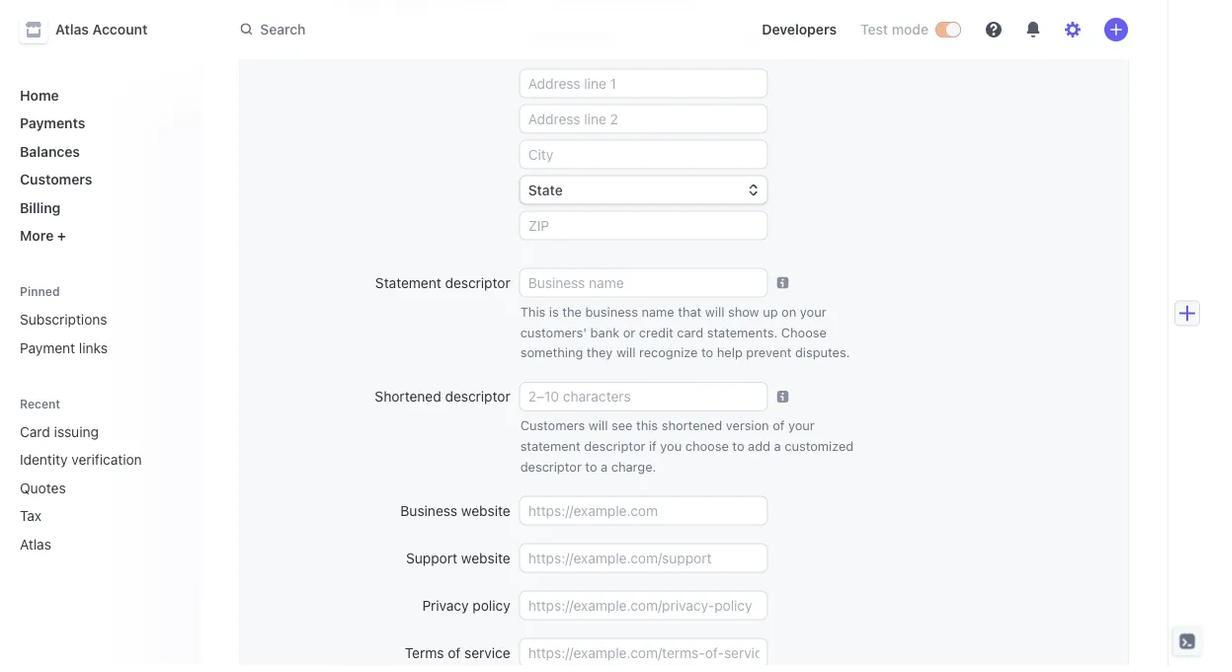 Task type: vqa. For each thing, say whether or not it's contained in the screenshot.
bottommost planning
no



Task type: locate. For each thing, give the bounding box(es) containing it.
support website
[[406, 550, 511, 567]]

your up customized
[[788, 418, 815, 433]]

customers inside customers link
[[20, 171, 92, 188]]

charge.
[[611, 460, 656, 474]]

pinned element
[[12, 304, 185, 364]]

balances
[[20, 143, 80, 160]]

card issuing link
[[12, 416, 157, 448]]

0 vertical spatial website
[[461, 503, 511, 519]]

will right that
[[705, 304, 725, 319]]

atlas account button
[[20, 16, 167, 43]]

Business website text field
[[520, 497, 767, 525]]

tax link
[[12, 500, 157, 533]]

1 vertical spatial customers
[[520, 418, 585, 433]]

a right add
[[774, 439, 781, 454]]

verification
[[71, 452, 142, 468]]

customers up the statement
[[520, 418, 585, 433]]

website
[[461, 503, 511, 519], [461, 550, 511, 567]]

this
[[520, 304, 546, 319]]

website up policy
[[461, 550, 511, 567]]

2 vertical spatial to
[[585, 460, 597, 474]]

the
[[562, 304, 582, 319]]

atlas link
[[12, 529, 157, 561]]

atlas inside recent element
[[20, 536, 51, 553]]

atlas
[[55, 21, 89, 38], [20, 536, 51, 553]]

your
[[800, 304, 827, 319], [788, 418, 815, 433]]

statement
[[520, 439, 581, 454]]

statement
[[375, 275, 441, 291]]

website for business website
[[461, 503, 511, 519]]

ZIP text field
[[520, 212, 767, 240]]

links
[[79, 340, 108, 356]]

2 vertical spatial will
[[589, 418, 608, 433]]

you
[[660, 439, 682, 454]]

will left see
[[589, 418, 608, 433]]

0 vertical spatial a
[[774, 439, 781, 454]]

0 horizontal spatial to
[[585, 460, 597, 474]]

atlas inside button
[[55, 21, 89, 38]]

shortened descriptor
[[375, 389, 511, 405]]

1 vertical spatial your
[[788, 418, 815, 433]]

search
[[260, 21, 306, 37]]

1 horizontal spatial of
[[773, 418, 785, 433]]

atlas down 'tax'
[[20, 536, 51, 553]]

statement descriptor
[[375, 275, 511, 291]]

Privacy policy text field
[[520, 592, 767, 620]]

see
[[612, 418, 633, 433]]

identity verification
[[20, 452, 142, 468]]

will down or
[[616, 345, 636, 360]]

billing link
[[12, 192, 185, 224]]

+
[[57, 228, 66, 244]]

1 vertical spatial website
[[461, 550, 511, 567]]

atlas left account
[[55, 21, 89, 38]]

1 vertical spatial atlas
[[20, 536, 51, 553]]

customers down balances
[[20, 171, 92, 188]]

Terms of service text field
[[520, 640, 767, 667]]

1 vertical spatial will
[[616, 345, 636, 360]]

0 vertical spatial atlas
[[55, 21, 89, 38]]

1 horizontal spatial atlas
[[55, 21, 89, 38]]

a
[[774, 439, 781, 454], [601, 460, 608, 474]]

will
[[705, 304, 725, 319], [616, 345, 636, 360], [589, 418, 608, 433]]

policy
[[473, 598, 511, 614]]

payment
[[20, 340, 75, 356]]

pinned
[[20, 285, 60, 299]]

of right version
[[773, 418, 785, 433]]

of inside customers will see this shortened version of your statement descriptor if you choose to add a customized descriptor to a charge.
[[773, 418, 785, 433]]

customers link
[[12, 164, 185, 196]]

atlas account
[[55, 21, 148, 38]]

home link
[[12, 79, 185, 111]]

to left add
[[733, 439, 745, 454]]

customized
[[785, 439, 854, 454]]

to left help at the bottom
[[702, 345, 714, 360]]

recent
[[20, 397, 60, 411]]

website up support website
[[461, 503, 511, 519]]

to left charge.
[[585, 460, 597, 474]]

2 website from the top
[[461, 550, 511, 567]]

recent navigation links element
[[0, 396, 201, 561]]

a left charge.
[[601, 460, 608, 474]]

customers
[[20, 171, 92, 188], [520, 418, 585, 433]]

business website
[[401, 503, 511, 519]]

0 horizontal spatial customers
[[20, 171, 92, 188]]

0 horizontal spatial of
[[448, 645, 461, 661]]

0 vertical spatial your
[[800, 304, 827, 319]]

1 vertical spatial a
[[601, 460, 608, 474]]

descriptor right statement at the top of page
[[445, 275, 511, 291]]

more +
[[20, 228, 66, 244]]

0 vertical spatial customers
[[20, 171, 92, 188]]

1 vertical spatial to
[[733, 439, 745, 454]]

Address line 1 text field
[[520, 70, 767, 97]]

support
[[406, 550, 457, 567]]

card
[[677, 325, 704, 340]]

of right the terms
[[448, 645, 461, 661]]

0 horizontal spatial will
[[589, 418, 608, 433]]

terms of service
[[405, 645, 511, 661]]

or
[[623, 325, 636, 340]]

is
[[549, 304, 559, 319]]

descriptor
[[445, 275, 511, 291], [445, 389, 511, 405], [584, 439, 646, 454], [520, 460, 582, 474]]

of
[[773, 418, 785, 433], [448, 645, 461, 661]]

name
[[642, 304, 675, 319]]

customers inside customers will see this shortened version of your statement descriptor if you choose to add a customized descriptor to a charge.
[[520, 418, 585, 433]]

descriptor right shortened
[[445, 389, 511, 405]]

recognize
[[639, 345, 698, 360]]

0 horizontal spatial atlas
[[20, 536, 51, 553]]

this is the business name that will show up on your customers' bank or credit card statements. choose something they will recognize to help prevent disputes.
[[520, 304, 850, 360]]

1 horizontal spatial a
[[774, 439, 781, 454]]

customers will see this shortened version of your statement descriptor if you choose to add a customized descriptor to a charge.
[[520, 418, 854, 474]]

core navigation links element
[[12, 79, 185, 252]]

Search search field
[[229, 12, 730, 48]]

1 website from the top
[[461, 503, 511, 519]]

payments link
[[12, 107, 185, 139]]

0 vertical spatial to
[[702, 345, 714, 360]]

1 horizontal spatial customers
[[520, 418, 585, 433]]

0 vertical spatial will
[[705, 304, 725, 319]]

0 vertical spatial of
[[773, 418, 785, 433]]

2 horizontal spatial to
[[733, 439, 745, 454]]

more
[[20, 228, 54, 244]]

up
[[763, 304, 778, 319]]

payments
[[20, 115, 85, 131]]

1 horizontal spatial to
[[702, 345, 714, 360]]

customers for customers will see this shortened version of your statement descriptor if you choose to add a customized descriptor to a charge.
[[520, 418, 585, 433]]

business
[[585, 304, 638, 319]]

business
[[401, 503, 457, 519]]

to
[[702, 345, 714, 360], [733, 439, 745, 454], [585, 460, 597, 474]]

on
[[782, 304, 797, 319]]

to inside the this is the business name that will show up on your customers' bank or credit card statements. choose something they will recognize to help prevent disputes.
[[702, 345, 714, 360]]

tax
[[20, 508, 42, 525]]

show
[[728, 304, 759, 319]]

your up choose
[[800, 304, 827, 319]]



Task type: describe. For each thing, give the bounding box(es) containing it.
terms
[[405, 645, 444, 661]]

customers for customers
[[20, 171, 92, 188]]

mode
[[892, 21, 929, 38]]

issuing
[[54, 424, 99, 440]]

home
[[20, 87, 59, 103]]

something
[[520, 345, 583, 360]]

balances link
[[12, 135, 185, 167]]

identity
[[20, 452, 68, 468]]

that
[[678, 304, 702, 319]]

choose
[[685, 439, 729, 454]]

if
[[649, 439, 657, 454]]

City text field
[[520, 141, 767, 169]]

subscriptions link
[[12, 304, 185, 336]]

your inside customers will see this shortened version of your statement descriptor if you choose to add a customized descriptor to a charge.
[[788, 418, 815, 433]]

disputes.
[[795, 345, 850, 360]]

your inside the this is the business name that will show up on your customers' bank or credit card statements. choose something they will recognize to help prevent disputes.
[[800, 304, 827, 319]]

payment links
[[20, 340, 108, 356]]

recent element
[[0, 416, 201, 561]]

privacy policy
[[422, 598, 511, 614]]

prevent
[[746, 345, 792, 360]]

quotes link
[[12, 472, 157, 504]]

payment links link
[[12, 332, 185, 364]]

shortened
[[375, 389, 441, 405]]

1 vertical spatial of
[[448, 645, 461, 661]]

Search text field
[[229, 12, 730, 48]]

subscriptions
[[20, 312, 107, 328]]

help
[[717, 345, 743, 360]]

shortened
[[662, 418, 723, 433]]

credit
[[639, 325, 674, 340]]

developers
[[762, 21, 837, 38]]

test
[[861, 21, 888, 38]]

billing
[[20, 200, 61, 216]]

statements.
[[707, 325, 778, 340]]

Statement descriptor text field
[[520, 269, 767, 297]]

descriptor down see
[[584, 439, 646, 454]]

website for support website
[[461, 550, 511, 567]]

Address line 2 text field
[[520, 105, 767, 133]]

service
[[465, 645, 511, 661]]

2 horizontal spatial will
[[705, 304, 725, 319]]

choose
[[781, 325, 827, 340]]

quotes
[[20, 480, 66, 496]]

0 horizontal spatial a
[[601, 460, 608, 474]]

help image
[[986, 22, 1002, 38]]

add
[[748, 439, 771, 454]]

they
[[587, 345, 613, 360]]

privacy
[[422, 598, 469, 614]]

Shortened descriptor text field
[[520, 383, 767, 411]]

developers link
[[754, 14, 845, 45]]

account
[[92, 21, 148, 38]]

Support website text field
[[520, 545, 767, 572]]

version
[[726, 418, 769, 433]]

atlas for atlas account
[[55, 21, 89, 38]]

test mode
[[861, 21, 929, 38]]

this
[[636, 418, 658, 433]]

atlas for atlas
[[20, 536, 51, 553]]

identity verification link
[[12, 444, 157, 476]]

customers'
[[520, 325, 587, 340]]

bank
[[590, 325, 620, 340]]

card
[[20, 424, 50, 440]]

pinned navigation links element
[[12, 284, 185, 364]]

will inside customers will see this shortened version of your statement descriptor if you choose to add a customized descriptor to a charge.
[[589, 418, 608, 433]]

settings image
[[1065, 22, 1081, 38]]

1 horizontal spatial will
[[616, 345, 636, 360]]

descriptor down the statement
[[520, 460, 582, 474]]

card issuing
[[20, 424, 99, 440]]



